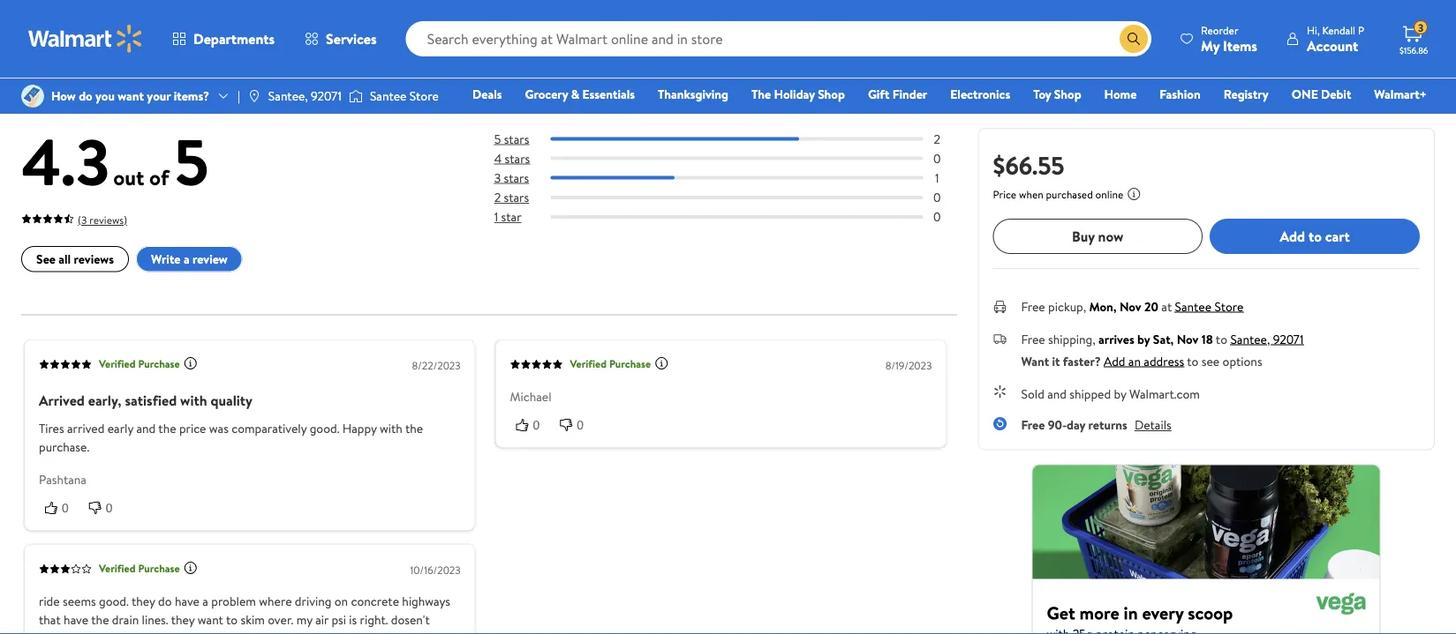 Task type: describe. For each thing, give the bounding box(es) containing it.
1 horizontal spatial have
[[175, 593, 200, 610]]

verified purchase for michael
[[570, 357, 651, 372]]

that
[[39, 612, 61, 629]]

0 vertical spatial santee
[[370, 87, 407, 105]]

1 vertical spatial they
[[171, 612, 195, 629]]

add an address button
[[1104, 353, 1184, 370]]

1 product group from the left
[[25, 0, 234, 37]]

search icon image
[[1127, 32, 1141, 46]]

deals link
[[465, 85, 510, 104]]

0 vertical spatial with
[[180, 391, 207, 410]]

2 for 2 stars
[[494, 189, 501, 206]]

add to cart
[[1280, 227, 1350, 246]]

pashtana
[[39, 471, 87, 488]]

write a review link
[[136, 246, 243, 272]]

problem
[[211, 593, 256, 610]]

0 vertical spatial they
[[132, 593, 155, 610]]

the left price
[[158, 420, 176, 437]]

gift finder link
[[860, 85, 936, 104]]

verified purchase for ride seems good. they do have a problem where driving on concrete highways that have the drain lines.  they want to skim over.  my air psi is right.  dosen't seem grasp onto the road.
[[99, 561, 180, 576]]

mon,
[[1089, 298, 1117, 315]]

cart
[[1325, 227, 1350, 246]]

santee, 92071 button
[[1230, 331, 1304, 348]]

walmart+ link
[[1367, 85, 1435, 104]]

progress bar for 1 star
[[551, 215, 923, 219]]

thanksgiving link
[[650, 85, 737, 104]]

my
[[1201, 36, 1220, 55]]

details
[[1135, 417, 1172, 434]]

 image for santee store
[[349, 87, 363, 105]]

stars for 3 stars
[[504, 169, 529, 186]]

2-day shipping
[[537, 12, 603, 27]]

right.
[[360, 612, 388, 629]]

arrives
[[1098, 331, 1134, 348]]

4
[[494, 150, 502, 167]]

0 vertical spatial want
[[118, 87, 144, 105]]

reviews inside see all reviews link
[[74, 251, 114, 268]]

early
[[107, 420, 133, 437]]

(3 reviews)
[[78, 213, 127, 228]]

toy
[[1033, 86, 1051, 103]]

1 horizontal spatial and
[[1047, 385, 1067, 403]]

fashion link
[[1152, 85, 1209, 104]]

add to cart button
[[1210, 219, 1420, 254]]

4.3
[[21, 117, 110, 206]]

review
[[193, 251, 228, 268]]

of
[[149, 162, 169, 192]]

Search search field
[[406, 21, 1152, 57]]

at
[[1161, 298, 1172, 315]]

verified purchase information image for 8/22/2023
[[183, 356, 198, 371]]

the holiday shop
[[752, 86, 845, 103]]

1 horizontal spatial 5
[[494, 130, 501, 147]]

customer reviews & ratings
[[21, 67, 274, 97]]

shipped
[[1070, 385, 1111, 403]]

with inside tires arrived early and the price was comparatively good.  happy with the purchase.
[[380, 420, 403, 437]]

out
[[113, 162, 144, 192]]

hi,
[[1307, 23, 1320, 38]]

4.3 out of 5
[[21, 117, 209, 206]]

buy
[[1072, 227, 1095, 246]]

 image for santee, 92071
[[247, 89, 261, 103]]

3 for 3
[[1418, 20, 1424, 35]]

santee, inside free shipping, arrives by sat, nov 18 to santee, 92071 want it faster? add an address to see options
[[1230, 331, 1270, 348]]

concrete
[[351, 593, 399, 610]]

92071 inside free shipping, arrives by sat, nov 18 to santee, 92071 want it faster? add an address to see options
[[1273, 331, 1304, 348]]

price
[[993, 187, 1016, 202]]

0 horizontal spatial &
[[190, 67, 205, 97]]

reorder
[[1201, 23, 1239, 38]]

1 for 1
[[935, 169, 939, 186]]

2 for 2
[[934, 130, 941, 147]]

services
[[326, 29, 377, 49]]

customer
[[21, 67, 111, 97]]

1 vertical spatial santee
[[1175, 298, 1212, 315]]

20
[[1144, 298, 1158, 315]]

add inside button
[[1280, 227, 1305, 246]]

progress bar for 4 stars
[[551, 157, 923, 160]]

is
[[349, 612, 357, 629]]

reviews)
[[90, 213, 127, 228]]

services button
[[290, 18, 392, 60]]

free for free 90-day returns details
[[1021, 417, 1045, 434]]

psi
[[332, 612, 346, 629]]

do inside ride seems good. they do have a problem where driving on concrete highways that have the drain lines.  they want to skim over.  my air psi is right.  dosen't seem grasp onto the road.
[[158, 593, 172, 610]]

stars for 2 stars
[[504, 189, 529, 206]]

want inside ride seems good. they do have a problem where driving on concrete highways that have the drain lines.  they want to skim over.  my air psi is right.  dosen't seem grasp onto the road.
[[198, 612, 223, 629]]

see
[[1202, 353, 1220, 370]]

hi, kendall p account
[[1307, 23, 1364, 55]]

essentials
[[582, 86, 635, 103]]

legal information image
[[1127, 187, 1141, 201]]

by for sat,
[[1137, 331, 1150, 348]]

3 for 3 stars
[[494, 169, 501, 186]]

grocery & essentials link
[[517, 85, 643, 104]]

$66.55
[[993, 148, 1065, 182]]

santee store
[[370, 87, 439, 105]]

how
[[51, 87, 76, 105]]

5 stars
[[494, 130, 529, 147]]

shipping
[[565, 12, 603, 27]]

reorder my items
[[1201, 23, 1258, 55]]

2 stars
[[494, 189, 529, 206]]

fashion
[[1160, 86, 1201, 103]]

0 horizontal spatial a
[[184, 251, 190, 268]]

purchase up satisfied
[[138, 357, 180, 372]]

free pickup, mon, nov 20 at santee store
[[1021, 298, 1244, 315]]

one
[[1292, 86, 1318, 103]]

you
[[95, 87, 115, 105]]

now
[[1098, 227, 1124, 246]]

add inside free shipping, arrives by sat, nov 18 to santee, 92071 want it faster? add an address to see options
[[1104, 353, 1125, 370]]

1 horizontal spatial store
[[1215, 298, 1244, 315]]

verified up early,
[[99, 357, 136, 372]]

gift finder
[[868, 86, 928, 103]]

finder
[[893, 86, 928, 103]]

price when purchased online
[[993, 187, 1123, 202]]

debit
[[1321, 86, 1352, 103]]

departments button
[[157, 18, 290, 60]]

0 vertical spatial santee,
[[268, 87, 308, 105]]

Walmart Site-Wide search field
[[406, 21, 1152, 57]]

8/19/2023
[[886, 358, 932, 373]]

0 horizontal spatial 92071
[[311, 87, 342, 105]]

highways
[[402, 593, 450, 610]]

quality
[[211, 391, 253, 410]]

all
[[59, 251, 71, 268]]



Task type: vqa. For each thing, say whether or not it's contained in the screenshot.
ad disclaimer and feedback for InGridSponsoredProducts image for 135
no



Task type: locate. For each thing, give the bounding box(es) containing it.
verified for michael
[[570, 357, 607, 372]]

have up road. at the bottom left of the page
[[175, 593, 200, 610]]

(3
[[78, 213, 87, 228]]

by left the sat,
[[1137, 331, 1150, 348]]

90-
[[1048, 417, 1067, 434]]

want down problem
[[198, 612, 223, 629]]

the up onto
[[91, 612, 109, 629]]

free for free pickup, mon, nov 20 at santee store
[[1021, 298, 1045, 315]]

1 horizontal spatial they
[[171, 612, 195, 629]]

day left shipping
[[547, 12, 562, 27]]

0 horizontal spatial have
[[64, 612, 88, 629]]

road.
[[151, 630, 177, 635]]

have up grasp
[[64, 612, 88, 629]]

purchase for michael
[[609, 357, 651, 372]]

to right '18'
[[1216, 331, 1227, 348]]

0 horizontal spatial 1
[[494, 208, 498, 225]]

price
[[179, 420, 206, 437]]

good. inside tires arrived early and the price was comparatively good.  happy with the purchase.
[[310, 420, 340, 437]]

verified purchase up "arrived early, satisfied with quality"
[[99, 357, 180, 372]]

good. left the happy
[[310, 420, 340, 437]]

arrived early, satisfied with quality
[[39, 391, 253, 410]]

free inside free shipping, arrives by sat, nov 18 to santee, 92071 want it faster? add an address to see options
[[1021, 331, 1045, 348]]

kendall
[[1322, 23, 1356, 38]]

returns
[[1088, 417, 1128, 434]]

1 for 1 star
[[494, 208, 498, 225]]

1 vertical spatial and
[[136, 420, 156, 437]]

free left 90-
[[1021, 417, 1045, 434]]

skim
[[241, 612, 265, 629]]

1 vertical spatial 2
[[494, 189, 501, 206]]

1 horizontal spatial want
[[198, 612, 223, 629]]

santee, right | in the left top of the page
[[268, 87, 308, 105]]

purchase up lines.
[[138, 561, 180, 576]]

1 horizontal spatial with
[[380, 420, 403, 437]]

walmart image
[[28, 25, 143, 53]]

santee
[[370, 87, 407, 105], [1175, 298, 1212, 315]]

1 vertical spatial add
[[1104, 353, 1125, 370]]

want right "you"
[[118, 87, 144, 105]]

0 horizontal spatial 5
[[174, 117, 209, 206]]

1 vertical spatial by
[[1114, 385, 1126, 403]]

1 horizontal spatial santee
[[1175, 298, 1212, 315]]

and
[[1047, 385, 1067, 403], [136, 420, 156, 437]]

1 vertical spatial 3
[[494, 169, 501, 186]]

2
[[934, 130, 941, 147], [494, 189, 501, 206]]

buy now
[[1072, 227, 1124, 246]]

1 vertical spatial 1
[[494, 208, 498, 225]]

where
[[259, 593, 292, 610]]

2 horizontal spatial product group
[[726, 0, 936, 37]]

nov left 20
[[1120, 298, 1141, 315]]

store up santee, 92071 button
[[1215, 298, 1244, 315]]

1 horizontal spatial a
[[203, 593, 208, 610]]

1 progress bar from the top
[[551, 137, 923, 141]]

store
[[410, 87, 439, 105], [1215, 298, 1244, 315]]

write
[[151, 251, 181, 268]]

1 horizontal spatial santee,
[[1230, 331, 1270, 348]]

items?
[[174, 87, 209, 105]]

progress bar for 3 stars
[[551, 176, 923, 180]]

add left an
[[1104, 353, 1125, 370]]

 image left "santee store"
[[349, 87, 363, 105]]

0 horizontal spatial  image
[[247, 89, 261, 103]]

stars right '4'
[[505, 150, 530, 167]]

product group
[[25, 0, 234, 37], [259, 0, 468, 37], [726, 0, 936, 37]]

1 horizontal spatial 92071
[[1273, 331, 1304, 348]]

1 shop from the left
[[818, 86, 845, 103]]

0 horizontal spatial want
[[118, 87, 144, 105]]

and right early
[[136, 420, 156, 437]]

departments
[[193, 29, 275, 49]]

0 horizontal spatial reviews
[[74, 251, 114, 268]]

3 free from the top
[[1021, 417, 1045, 434]]

they up road. at the bottom left of the page
[[171, 612, 195, 629]]

0 horizontal spatial add
[[1104, 353, 1125, 370]]

do left "you"
[[79, 87, 92, 105]]

star
[[501, 208, 522, 225]]

1 star
[[494, 208, 522, 225]]

1 vertical spatial do
[[158, 593, 172, 610]]

to inside ride seems good. they do have a problem where driving on concrete highways that have the drain lines.  they want to skim over.  my air psi is right.  dosen't seem grasp onto the road.
[[226, 612, 238, 629]]

progress bar for 2 stars
[[551, 196, 923, 199]]

1 vertical spatial want
[[198, 612, 223, 629]]

and inside tires arrived early and the price was comparatively good.  happy with the purchase.
[[136, 420, 156, 437]]

free for free shipping, arrives by sat, nov 18 to santee, 92071 want it faster? add an address to see options
[[1021, 331, 1045, 348]]

stars for 4 stars
[[505, 150, 530, 167]]

1 horizontal spatial 1
[[935, 169, 939, 186]]

0 horizontal spatial 3
[[494, 169, 501, 186]]

verified left verified purchase information icon
[[570, 357, 607, 372]]

3 progress bar from the top
[[551, 176, 923, 180]]

by
[[1137, 331, 1150, 348], [1114, 385, 1126, 403]]

a left problem
[[203, 593, 208, 610]]

0 horizontal spatial santee
[[370, 87, 407, 105]]

buy now button
[[993, 219, 1203, 254]]

2 vertical spatial free
[[1021, 417, 1045, 434]]

add left cart
[[1280, 227, 1305, 246]]

one debit
[[1292, 86, 1352, 103]]

1 vertical spatial day
[[1067, 417, 1085, 434]]

0 horizontal spatial do
[[79, 87, 92, 105]]

verified purchase information image up ride seems good. they do have a problem where driving on concrete highways that have the drain lines.  they want to skim over.  my air psi is right.  dosen't seem grasp onto the road.
[[183, 561, 198, 575]]

seem
[[39, 630, 67, 635]]

arrived
[[67, 420, 105, 437]]

(3 reviews) link
[[21, 209, 127, 229]]

stars
[[504, 130, 529, 147], [505, 150, 530, 167], [504, 169, 529, 186], [504, 189, 529, 206]]

0 vertical spatial store
[[410, 87, 439, 105]]

to left see
[[1187, 353, 1199, 370]]

verified purchase up "drain" at bottom left
[[99, 561, 180, 576]]

& right the your
[[190, 67, 205, 97]]

account
[[1307, 36, 1358, 55]]

2 free from the top
[[1021, 331, 1045, 348]]

0 vertical spatial a
[[184, 251, 190, 268]]

stars down 3 stars
[[504, 189, 529, 206]]

ratings
[[210, 67, 274, 97]]

arrived
[[39, 391, 85, 410]]

2 verified purchase information image from the top
[[183, 561, 198, 575]]

5 up '4'
[[494, 130, 501, 147]]

& right grocery in the left top of the page
[[571, 86, 580, 103]]

comparatively
[[232, 420, 307, 437]]

my
[[296, 612, 312, 629]]

0 horizontal spatial shop
[[818, 86, 845, 103]]

0 vertical spatial reviews
[[117, 67, 185, 97]]

pickup,
[[1048, 298, 1086, 315]]

&
[[190, 67, 205, 97], [571, 86, 580, 103]]

michael
[[510, 388, 552, 405]]

home link
[[1097, 85, 1145, 104]]

1 horizontal spatial  image
[[349, 87, 363, 105]]

0 vertical spatial 92071
[[311, 87, 342, 105]]

shop right the holiday
[[818, 86, 845, 103]]

santee, up options
[[1230, 331, 1270, 348]]

santee down the "services"
[[370, 87, 407, 105]]

the right the happy
[[405, 420, 423, 437]]

gift
[[868, 86, 890, 103]]

1 horizontal spatial do
[[158, 593, 172, 610]]

92071 right '18'
[[1273, 331, 1304, 348]]

stars up 4 stars
[[504, 130, 529, 147]]

by right shipped
[[1114, 385, 1126, 403]]

sold and shipped by walmart.com
[[1021, 385, 1200, 403]]

product group up the customer reviews & ratings
[[25, 0, 234, 37]]

1 horizontal spatial by
[[1137, 331, 1150, 348]]

1 horizontal spatial add
[[1280, 227, 1305, 246]]

address
[[1144, 353, 1184, 370]]

verified for ride seems good. they do have a problem where driving on concrete highways that have the drain lines.  they want to skim over.  my air psi is right.  dosen't seem grasp onto the road.
[[99, 561, 136, 576]]

0 horizontal spatial 2
[[494, 189, 501, 206]]

free shipping, arrives by sat, nov 18 to santee, 92071 want it faster? add an address to see options
[[1021, 331, 1304, 370]]

2-
[[537, 12, 547, 27]]

0 vertical spatial and
[[1047, 385, 1067, 403]]

free left pickup,
[[1021, 298, 1045, 315]]

0 horizontal spatial and
[[136, 420, 156, 437]]

purchase left verified purchase information icon
[[609, 357, 651, 372]]

1 vertical spatial a
[[203, 593, 208, 610]]

0 vertical spatial free
[[1021, 298, 1045, 315]]

1 vertical spatial good.
[[99, 593, 129, 610]]

1 vertical spatial with
[[380, 420, 403, 437]]

3 up $156.86
[[1418, 20, 1424, 35]]

have
[[175, 593, 200, 610], [64, 612, 88, 629]]

0 horizontal spatial good.
[[99, 593, 129, 610]]

92071 down services dropdown button at top
[[311, 87, 342, 105]]

2 up 1 star
[[494, 189, 501, 206]]

progress bar for 5 stars
[[551, 137, 923, 141]]

verified purchase information image up "arrived early, satisfied with quality"
[[183, 356, 198, 371]]

product group up the holiday shop
[[726, 0, 936, 37]]

santee,
[[268, 87, 308, 105], [1230, 331, 1270, 348]]

options
[[1223, 353, 1262, 370]]

shipping,
[[1048, 331, 1096, 348]]

walmart.com
[[1129, 385, 1200, 403]]

nov inside free shipping, arrives by sat, nov 18 to santee, 92071 want it faster? add an address to see options
[[1177, 331, 1199, 348]]

1 horizontal spatial product group
[[259, 0, 468, 37]]

do
[[79, 87, 92, 105], [158, 593, 172, 610]]

your
[[147, 87, 171, 105]]

5 progress bar from the top
[[551, 215, 923, 219]]

2 shop from the left
[[1054, 86, 1082, 103]]

1 vertical spatial have
[[64, 612, 88, 629]]

good.
[[310, 420, 340, 437], [99, 593, 129, 610]]

4 progress bar from the top
[[551, 196, 923, 199]]

a right write
[[184, 251, 190, 268]]

was
[[209, 420, 229, 437]]

0 vertical spatial 2
[[934, 130, 941, 147]]

tires
[[39, 420, 64, 437]]

1 horizontal spatial day
[[1067, 417, 1085, 434]]

store left deals link
[[410, 87, 439, 105]]

1 horizontal spatial good.
[[310, 420, 340, 437]]

1 vertical spatial santee,
[[1230, 331, 1270, 348]]

3 product group from the left
[[726, 0, 936, 37]]

an
[[1128, 353, 1141, 370]]

1 free from the top
[[1021, 298, 1045, 315]]

with right the happy
[[380, 420, 403, 437]]

day left returns
[[1067, 417, 1085, 434]]

2 progress bar from the top
[[551, 157, 923, 160]]

1 horizontal spatial &
[[571, 86, 580, 103]]

1 horizontal spatial 2
[[934, 130, 941, 147]]

santee store button
[[1175, 298, 1244, 315]]

2 product group from the left
[[259, 0, 468, 37]]

1 vertical spatial 92071
[[1273, 331, 1304, 348]]

by inside free shipping, arrives by sat, nov 18 to santee, 92071 want it faster? add an address to see options
[[1137, 331, 1150, 348]]

$156.86
[[1400, 44, 1428, 56]]

2 down the gift finder link at the top of page
[[934, 130, 941, 147]]

to down problem
[[226, 612, 238, 629]]

reviews
[[117, 67, 185, 97], [74, 251, 114, 268]]

p
[[1358, 23, 1364, 38]]

1 vertical spatial verified purchase information image
[[183, 561, 198, 575]]

0 horizontal spatial store
[[410, 87, 439, 105]]

1 verified purchase information image from the top
[[183, 356, 198, 371]]

toy shop link
[[1025, 85, 1089, 104]]

registry link
[[1216, 85, 1277, 104]]

0 horizontal spatial they
[[132, 593, 155, 610]]

0 vertical spatial 3
[[1418, 20, 1424, 35]]

1 horizontal spatial nov
[[1177, 331, 1199, 348]]

write a review
[[151, 251, 228, 268]]

 image right | in the left top of the page
[[247, 89, 261, 103]]

|
[[238, 87, 240, 105]]

1 vertical spatial nov
[[1177, 331, 1199, 348]]

on
[[334, 593, 348, 610]]

1 horizontal spatial reviews
[[117, 67, 185, 97]]

and right sold
[[1047, 385, 1067, 403]]

ride seems good. they do have a problem where driving on concrete highways that have the drain lines.  they want to skim over.  my air psi is right.  dosen't seem grasp onto the road.
[[39, 593, 450, 635]]

 image
[[349, 87, 363, 105], [247, 89, 261, 103]]

verified purchase information image for 10/16/2023
[[183, 561, 198, 575]]

the down "drain" at bottom left
[[130, 630, 148, 635]]

0 vertical spatial nov
[[1120, 298, 1141, 315]]

progress bar
[[551, 137, 923, 141], [551, 157, 923, 160], [551, 176, 923, 180], [551, 196, 923, 199], [551, 215, 923, 219]]

0 horizontal spatial with
[[180, 391, 207, 410]]

verified up "drain" at bottom left
[[99, 561, 136, 576]]

want
[[118, 87, 144, 105], [198, 612, 223, 629]]

see all reviews
[[36, 251, 114, 268]]

ride
[[39, 593, 60, 610]]

shop right toy
[[1054, 86, 1082, 103]]

0 horizontal spatial nov
[[1120, 298, 1141, 315]]

do up lines.
[[158, 593, 172, 610]]

a inside ride seems good. they do have a problem where driving on concrete highways that have the drain lines.  they want to skim over.  my air psi is right.  dosen't seem grasp onto the road.
[[203, 593, 208, 610]]

want
[[1021, 353, 1049, 370]]

toy shop
[[1033, 86, 1082, 103]]

3 down '4'
[[494, 169, 501, 186]]

with up price
[[180, 391, 207, 410]]

reviews right all
[[74, 251, 114, 268]]

good. inside ride seems good. they do have a problem where driving on concrete highways that have the drain lines.  they want to skim over.  my air psi is right.  dosen't seem grasp onto the road.
[[99, 593, 129, 610]]

nov left '18'
[[1177, 331, 1199, 348]]

santee right at
[[1175, 298, 1212, 315]]

free up want
[[1021, 331, 1045, 348]]

 image
[[21, 85, 44, 108]]

verified purchase information image
[[183, 356, 198, 371], [183, 561, 198, 575]]

0 horizontal spatial day
[[547, 12, 562, 27]]

purchase for ride seems good. they do have a problem where driving on concrete highways that have the drain lines.  they want to skim over.  my air psi is right.  dosen't seem grasp onto the road.
[[138, 561, 180, 576]]

good. up "drain" at bottom left
[[99, 593, 129, 610]]

registry
[[1224, 86, 1269, 103]]

they up lines.
[[132, 593, 155, 610]]

0 vertical spatial 1
[[935, 169, 939, 186]]

0 horizontal spatial by
[[1114, 385, 1126, 403]]

one debit link
[[1284, 85, 1359, 104]]

0 horizontal spatial santee,
[[268, 87, 308, 105]]

pickup
[[496, 12, 527, 27]]

electronics
[[951, 86, 1010, 103]]

0 vertical spatial add
[[1280, 227, 1305, 246]]

reviews right "you"
[[117, 67, 185, 97]]

0 vertical spatial good.
[[310, 420, 340, 437]]

1 horizontal spatial shop
[[1054, 86, 1082, 103]]

the
[[752, 86, 771, 103]]

verified purchase left verified purchase information icon
[[570, 357, 651, 372]]

a
[[184, 251, 190, 268], [203, 593, 208, 610]]

to inside button
[[1309, 227, 1322, 246]]

1 vertical spatial reviews
[[74, 251, 114, 268]]

by for walmart.com
[[1114, 385, 1126, 403]]

1 horizontal spatial 3
[[1418, 20, 1424, 35]]

0 horizontal spatial product group
[[25, 0, 234, 37]]

1 vertical spatial free
[[1021, 331, 1045, 348]]

0 vertical spatial have
[[175, 593, 200, 610]]

to left cart
[[1309, 227, 1322, 246]]

0
[[934, 150, 941, 167], [934, 189, 941, 206], [934, 208, 941, 225], [533, 418, 540, 432], [577, 418, 584, 432], [62, 501, 69, 515], [106, 501, 113, 515]]

0 vertical spatial verified purchase information image
[[183, 356, 198, 371]]

lines.
[[142, 612, 168, 629]]

stars for 5 stars
[[504, 130, 529, 147]]

0 vertical spatial do
[[79, 87, 92, 105]]

0 vertical spatial day
[[547, 12, 562, 27]]

0 vertical spatial by
[[1137, 331, 1150, 348]]

stars down 4 stars
[[504, 169, 529, 186]]

1 vertical spatial store
[[1215, 298, 1244, 315]]

verified purchase information image
[[655, 356, 669, 371]]

5 right of
[[174, 117, 209, 206]]

product group up "santee store"
[[259, 0, 468, 37]]



